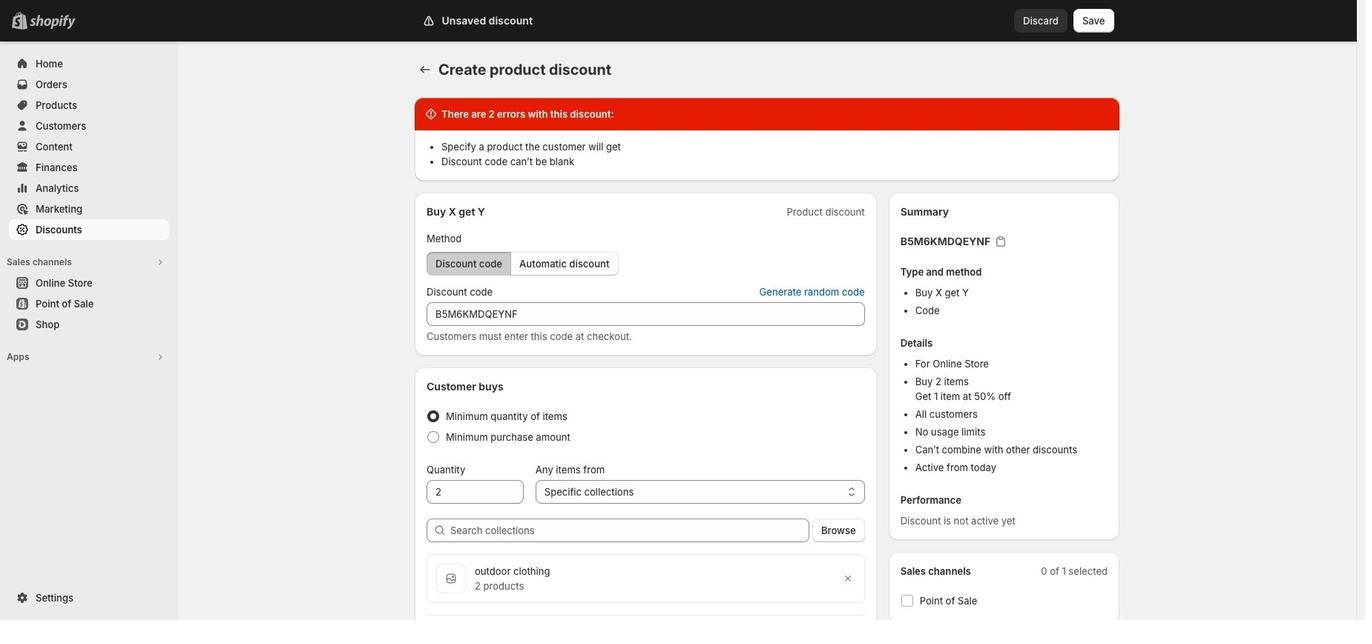 Task type: describe. For each thing, give the bounding box(es) containing it.
Search collections text field
[[450, 519, 809, 543]]



Task type: locate. For each thing, give the bounding box(es) containing it.
None text field
[[427, 303, 865, 326]]

shopify image
[[30, 15, 76, 30]]

None text field
[[427, 481, 524, 504]]



Task type: vqa. For each thing, say whether or not it's contained in the screenshot.
text box
yes



